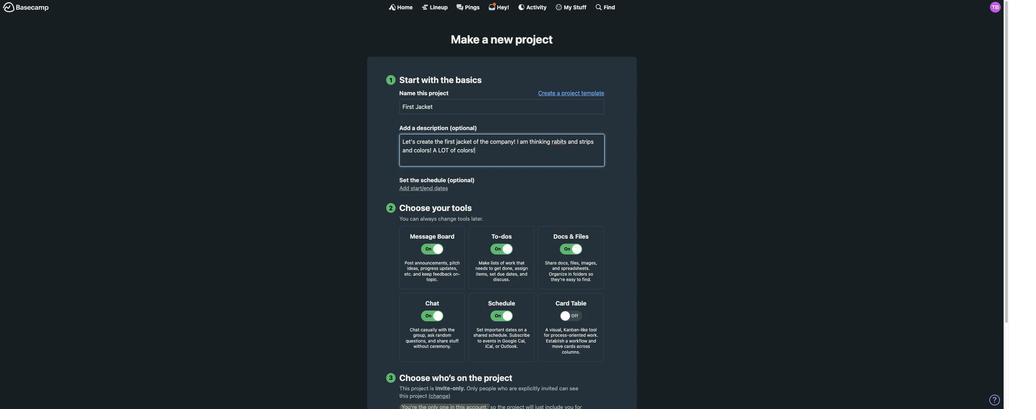 Task type: vqa. For each thing, say whether or not it's contained in the screenshot.
rename this tool… link
no



Task type: locate. For each thing, give the bounding box(es) containing it.
0 horizontal spatial dates
[[434, 185, 448, 191]]

1 horizontal spatial in
[[568, 271, 572, 277]]

a right create
[[557, 90, 560, 96]]

1 horizontal spatial dates
[[506, 327, 517, 333]]

a up the 'cards'
[[566, 338, 568, 344]]

add left description
[[399, 125, 411, 131]]

and inside share docs, files, images, and spreadsheets. organize in folders so they're easy to find.
[[552, 266, 560, 271]]

1 horizontal spatial set
[[477, 327, 483, 333]]

can right you
[[410, 215, 419, 222]]

1 horizontal spatial to
[[489, 266, 493, 271]]

the up random
[[448, 327, 455, 333]]

change
[[438, 215, 456, 222], [430, 393, 449, 399]]

on up only.
[[457, 373, 467, 383]]

can
[[410, 215, 419, 222], [559, 385, 568, 392]]

and down assign at the bottom
[[520, 271, 527, 277]]

and down ask
[[428, 338, 436, 344]]

start/end
[[411, 185, 433, 191]]

make down the 'pings' popup button
[[451, 32, 480, 46]]

0 horizontal spatial to
[[478, 338, 482, 344]]

the up start/end
[[410, 177, 419, 183]]

can left see at the bottom right of page
[[559, 385, 568, 392]]

my
[[564, 4, 572, 10]]

this down this
[[399, 393, 408, 399]]

set inside set important dates on a shared schedule. subscribe to events in google cal, ical, or outlook.
[[477, 327, 483, 333]]

make for make lists of work that needs to get done, assign items, set due dates, and discuss.
[[479, 260, 490, 266]]

1 vertical spatial in
[[497, 338, 501, 344]]

choose up you
[[399, 203, 430, 213]]

dates
[[434, 185, 448, 191], [506, 327, 517, 333]]

0 vertical spatial to
[[489, 266, 493, 271]]

create a project template link
[[538, 90, 604, 96]]

my stuff
[[564, 4, 587, 10]]

1 vertical spatial add
[[399, 185, 409, 191]]

with inside chat casually with the group, ask random questions, and share stuff without ceremony.
[[438, 327, 447, 333]]

a inside "a visual, kanban-like tool for process-oriented work. establish a workflow and move cards across columns."
[[566, 338, 568, 344]]

(optional) for set the schedule (optional) add start/end dates
[[447, 177, 475, 183]]

tyler black image
[[990, 2, 1001, 13]]

0 horizontal spatial can
[[410, 215, 419, 222]]

a up 'subscribe'
[[524, 327, 527, 333]]

1 vertical spatial to
[[577, 277, 581, 282]]

0 vertical spatial (optional)
[[450, 125, 477, 131]]

people
[[479, 385, 496, 392]]

docs,
[[558, 260, 569, 266]]

find button
[[595, 4, 615, 11]]

chat
[[425, 300, 439, 307], [410, 327, 419, 333]]

organize
[[549, 271, 567, 277]]

on-
[[453, 271, 460, 277]]

tools up later.
[[452, 203, 472, 213]]

0 horizontal spatial chat
[[410, 327, 419, 333]]

assign
[[515, 266, 528, 271]]

with up the 'name this project'
[[421, 75, 439, 85]]

0 vertical spatial dates
[[434, 185, 448, 191]]

cards
[[564, 344, 575, 349]]

see
[[570, 385, 578, 392]]

2 vertical spatial to
[[478, 338, 482, 344]]

columns.
[[562, 350, 580, 355]]

this
[[399, 385, 410, 392]]

(optional) for add a description (optional)
[[450, 125, 477, 131]]

create a project template
[[538, 90, 604, 96]]

find
[[604, 4, 615, 10]]

project inside the only people who are explicitly invited can see this project (
[[410, 393, 427, 399]]

and down ideas,
[[413, 271, 421, 277]]

(
[[428, 393, 430, 399]]

and inside post announcements, pitch ideas, progress updates, etc. and keep feedback on- topic.
[[413, 271, 421, 277]]

0 vertical spatial change
[[438, 215, 456, 222]]

2 add from the top
[[399, 185, 409, 191]]

(optional) right schedule
[[447, 177, 475, 183]]

due
[[497, 271, 505, 277]]

chat down the topic.
[[425, 300, 439, 307]]

is
[[430, 385, 434, 392]]

the
[[441, 75, 454, 85], [410, 177, 419, 183], [448, 327, 455, 333], [469, 373, 482, 383]]

to inside share docs, files, images, and spreadsheets. organize in folders so they're easy to find.
[[577, 277, 581, 282]]

choose for choose who's on the project
[[399, 373, 430, 383]]

0 vertical spatial make
[[451, 32, 480, 46]]

project left (
[[410, 393, 427, 399]]

add left start/end
[[399, 185, 409, 191]]

2 horizontal spatial to
[[577, 277, 581, 282]]

make inside make lists of work that needs to get done, assign items, set due dates, and discuss.
[[479, 260, 490, 266]]

1 add from the top
[[399, 125, 411, 131]]

0 vertical spatial add
[[399, 125, 411, 131]]

pitch
[[450, 260, 460, 266]]

tools
[[452, 203, 472, 213], [458, 215, 470, 222]]

a left "new"
[[482, 32, 488, 46]]

this project is invite-only.
[[399, 385, 465, 392]]

casually
[[421, 327, 437, 333]]

on inside set important dates on a shared schedule. subscribe to events in google cal, ical, or outlook.
[[518, 327, 523, 333]]

message
[[410, 233, 436, 240]]

change down your
[[438, 215, 456, 222]]

choose
[[399, 203, 430, 213], [399, 373, 430, 383]]

set
[[490, 271, 496, 277]]

set for important
[[477, 327, 483, 333]]

set up add start/end dates link
[[399, 177, 409, 183]]

0 horizontal spatial set
[[399, 177, 409, 183]]

0 horizontal spatial in
[[497, 338, 501, 344]]

to down folders
[[577, 277, 581, 282]]

tools left later.
[[458, 215, 470, 222]]

you
[[399, 215, 409, 222]]

create
[[538, 90, 556, 96]]

in down schedule.
[[497, 338, 501, 344]]

1 vertical spatial set
[[477, 327, 483, 333]]

0 vertical spatial chat
[[425, 300, 439, 307]]

3
[[389, 374, 393, 382]]

on up 'subscribe'
[[518, 327, 523, 333]]

chat for chat casually with the group, ask random questions, and share stuff without ceremony.
[[410, 327, 419, 333]]

add start/end dates link
[[399, 185, 448, 191]]

0 horizontal spatial this
[[399, 393, 408, 399]]

kanban-
[[564, 327, 581, 333]]

dates inside set the schedule (optional) add start/end dates
[[434, 185, 448, 191]]

1 vertical spatial dates
[[506, 327, 517, 333]]

(optional)
[[450, 125, 477, 131], [447, 177, 475, 183]]

2
[[389, 204, 393, 212]]

1 horizontal spatial on
[[518, 327, 523, 333]]

choose up this
[[399, 373, 430, 383]]

across
[[577, 344, 590, 349]]

1 vertical spatial make
[[479, 260, 490, 266]]

1 vertical spatial on
[[457, 373, 467, 383]]

change down invite-
[[430, 393, 449, 399]]

home
[[397, 4, 413, 10]]

1 vertical spatial with
[[438, 327, 447, 333]]

chat inside chat casually with the group, ask random questions, and share stuff without ceremony.
[[410, 327, 419, 333]]

in inside share docs, files, images, and spreadsheets. organize in folders so they're easy to find.
[[568, 271, 572, 277]]

change link
[[430, 393, 449, 399]]

(optional) inside set the schedule (optional) add start/end dates
[[447, 177, 475, 183]]

board
[[437, 233, 455, 240]]

only.
[[453, 385, 465, 392]]

this right name
[[417, 90, 427, 96]]

0 horizontal spatial on
[[457, 373, 467, 383]]

later.
[[471, 215, 483, 222]]

questions,
[[406, 338, 427, 344]]

in up easy
[[568, 271, 572, 277]]

and inside make lists of work that needs to get done, assign items, set due dates, and discuss.
[[520, 271, 527, 277]]

to up set
[[489, 266, 493, 271]]

the up only
[[469, 373, 482, 383]]

with up random
[[438, 327, 447, 333]]

set inside set the schedule (optional) add start/end dates
[[399, 177, 409, 183]]

1 horizontal spatial can
[[559, 385, 568, 392]]

random
[[436, 333, 451, 338]]

add
[[399, 125, 411, 131], [399, 185, 409, 191]]

a left description
[[412, 125, 415, 131]]

docs
[[553, 233, 568, 240]]

done,
[[502, 266, 514, 271]]

set up shared
[[477, 327, 483, 333]]

lineup link
[[421, 4, 448, 11]]

add inside set the schedule (optional) add start/end dates
[[399, 185, 409, 191]]

a inside set important dates on a shared schedule. subscribe to events in google cal, ical, or outlook.
[[524, 327, 527, 333]]

and down the work.
[[589, 338, 596, 344]]

project down activity 'link' in the right top of the page
[[515, 32, 553, 46]]

(optional) right description
[[450, 125, 477, 131]]

that
[[517, 260, 525, 266]]

make up needs
[[479, 260, 490, 266]]

0 vertical spatial this
[[417, 90, 427, 96]]

2 choose from the top
[[399, 373, 430, 383]]

to-dos
[[492, 233, 512, 240]]

0 vertical spatial on
[[518, 327, 523, 333]]

project up the who at the bottom
[[484, 373, 512, 383]]

visual,
[[550, 327, 562, 333]]

0 vertical spatial choose
[[399, 203, 430, 213]]

dates up 'subscribe'
[[506, 327, 517, 333]]

1 vertical spatial (optional)
[[447, 177, 475, 183]]

post
[[405, 260, 414, 266]]

0 vertical spatial in
[[568, 271, 572, 277]]

chat casually with the group, ask random questions, and share stuff without ceremony.
[[406, 327, 459, 349]]

workflow
[[569, 338, 587, 344]]

a
[[482, 32, 488, 46], [557, 90, 560, 96], [412, 125, 415, 131], [524, 327, 527, 333], [566, 338, 568, 344]]

a
[[545, 327, 548, 333]]

share
[[545, 260, 557, 266]]

set important dates on a shared schedule. subscribe to events in google cal, ical, or outlook.
[[473, 327, 530, 349]]

folders
[[573, 271, 587, 277]]

schedule.
[[489, 333, 508, 338]]

work.
[[587, 333, 598, 338]]

progress
[[421, 266, 438, 271]]

1 vertical spatial can
[[559, 385, 568, 392]]

hey! button
[[488, 3, 509, 11]]

add a description (optional)
[[399, 125, 477, 131]]

1 vertical spatial chat
[[410, 327, 419, 333]]

activity
[[526, 4, 547, 10]]

project left template at the top right
[[562, 90, 580, 96]]

0 vertical spatial can
[[410, 215, 419, 222]]

1 vertical spatial choose
[[399, 373, 430, 383]]

dates down schedule
[[434, 185, 448, 191]]

a visual, kanban-like tool for process-oriented work. establish a workflow and move cards across columns.
[[544, 327, 598, 355]]

lists
[[491, 260, 499, 266]]

to down shared
[[478, 338, 482, 344]]

1 vertical spatial this
[[399, 393, 408, 399]]

who's
[[432, 373, 455, 383]]

and up the 'organize'
[[552, 266, 560, 271]]

dates inside set important dates on a shared schedule. subscribe to events in google cal, ical, or outlook.
[[506, 327, 517, 333]]

make a new project
[[451, 32, 553, 46]]

1 choose from the top
[[399, 203, 430, 213]]

1 horizontal spatial chat
[[425, 300, 439, 307]]

a for make
[[482, 32, 488, 46]]

invite-
[[435, 385, 453, 392]]

outlook.
[[501, 344, 518, 349]]

chat up group,
[[410, 327, 419, 333]]

0 vertical spatial set
[[399, 177, 409, 183]]



Task type: describe. For each thing, give the bounding box(es) containing it.
main element
[[0, 0, 1004, 14]]

)
[[449, 393, 451, 399]]

0 vertical spatial tools
[[452, 203, 472, 213]]

basics
[[456, 75, 482, 85]]

set the schedule (optional) add start/end dates
[[399, 177, 475, 191]]

lineup
[[430, 4, 448, 10]]

easy
[[566, 277, 576, 282]]

or
[[495, 344, 500, 349]]

cal,
[[518, 338, 526, 344]]

you can always change tools later.
[[399, 215, 483, 222]]

1 vertical spatial change
[[430, 393, 449, 399]]

to inside set important dates on a shared schedule. subscribe to events in google cal, ical, or outlook.
[[478, 338, 482, 344]]

message board
[[410, 233, 455, 240]]

to inside make lists of work that needs to get done, assign items, set due dates, and discuss.
[[489, 266, 493, 271]]

the inside chat casually with the group, ask random questions, and share stuff without ceremony.
[[448, 327, 455, 333]]

discuss.
[[493, 277, 510, 282]]

0 vertical spatial with
[[421, 75, 439, 85]]

group,
[[413, 333, 426, 338]]

ical,
[[485, 344, 494, 349]]

description
[[417, 125, 448, 131]]

only people who are explicitly invited can see this project (
[[399, 385, 578, 399]]

ask
[[428, 333, 435, 338]]

for
[[544, 333, 550, 338]]

Name this project text field
[[399, 99, 604, 114]]

card table
[[556, 300, 587, 307]]

my stuff button
[[555, 4, 587, 11]]

google
[[502, 338, 517, 344]]

subscribe
[[509, 333, 530, 338]]

&
[[569, 233, 574, 240]]

a for create
[[557, 90, 560, 96]]

make lists of work that needs to get done, assign items, set due dates, and discuss.
[[475, 260, 528, 282]]

home link
[[389, 4, 413, 11]]

needs
[[475, 266, 488, 271]]

make for make a new project
[[451, 32, 480, 46]]

images,
[[581, 260, 597, 266]]

hey!
[[497, 4, 509, 10]]

move
[[552, 344, 563, 349]]

start with the basics
[[399, 75, 482, 85]]

without
[[414, 344, 429, 349]]

table
[[571, 300, 587, 307]]

1 vertical spatial tools
[[458, 215, 470, 222]]

this inside the only people who are explicitly invited can see this project (
[[399, 393, 408, 399]]

feedback
[[433, 271, 452, 277]]

new
[[491, 32, 513, 46]]

schedule
[[488, 300, 515, 307]]

a for add
[[412, 125, 415, 131]]

keep
[[422, 271, 432, 277]]

pings button
[[456, 4, 480, 11]]

chat for chat
[[425, 300, 439, 307]]

etc.
[[404, 271, 412, 277]]

are
[[509, 385, 517, 392]]

get
[[494, 266, 501, 271]]

set for the
[[399, 177, 409, 183]]

always
[[420, 215, 437, 222]]

choose for choose your tools
[[399, 203, 430, 213]]

1
[[389, 76, 392, 84]]

switch accounts image
[[3, 2, 49, 13]]

invited
[[541, 385, 558, 392]]

docs & files
[[553, 233, 589, 240]]

like
[[581, 327, 588, 333]]

files,
[[570, 260, 580, 266]]

template
[[581, 90, 604, 96]]

stuff
[[573, 4, 587, 10]]

stuff
[[449, 338, 459, 344]]

change )
[[430, 393, 451, 399]]

can inside the only people who are explicitly invited can see this project (
[[559, 385, 568, 392]]

choose who's on the project
[[399, 373, 512, 383]]

topic.
[[427, 277, 438, 282]]

process-
[[551, 333, 569, 338]]

dates,
[[506, 271, 519, 277]]

and inside chat casually with the group, ask random questions, and share stuff without ceremony.
[[428, 338, 436, 344]]

Add a description (optional) text field
[[399, 134, 604, 167]]

and inside "a visual, kanban-like tool for process-oriented work. establish a workflow and move cards across columns."
[[589, 338, 596, 344]]

announcements,
[[415, 260, 449, 266]]

the left basics at left
[[441, 75, 454, 85]]

1 horizontal spatial this
[[417, 90, 427, 96]]

project down start with the basics
[[429, 90, 449, 96]]

start
[[399, 75, 419, 85]]

project left 'is'
[[411, 385, 429, 392]]

find.
[[582, 277, 591, 282]]

ceremony.
[[430, 344, 451, 349]]

important
[[485, 327, 504, 333]]

choose your tools
[[399, 203, 472, 213]]

oriented
[[569, 333, 586, 338]]

events
[[483, 338, 496, 344]]

the inside set the schedule (optional) add start/end dates
[[410, 177, 419, 183]]

in inside set important dates on a shared schedule. subscribe to events in google cal, ical, or outlook.
[[497, 338, 501, 344]]

your
[[432, 203, 450, 213]]

pings
[[465, 4, 480, 10]]

establish
[[546, 338, 564, 344]]

spreadsheets.
[[561, 266, 590, 271]]

so
[[588, 271, 593, 277]]

dos
[[501, 233, 512, 240]]



